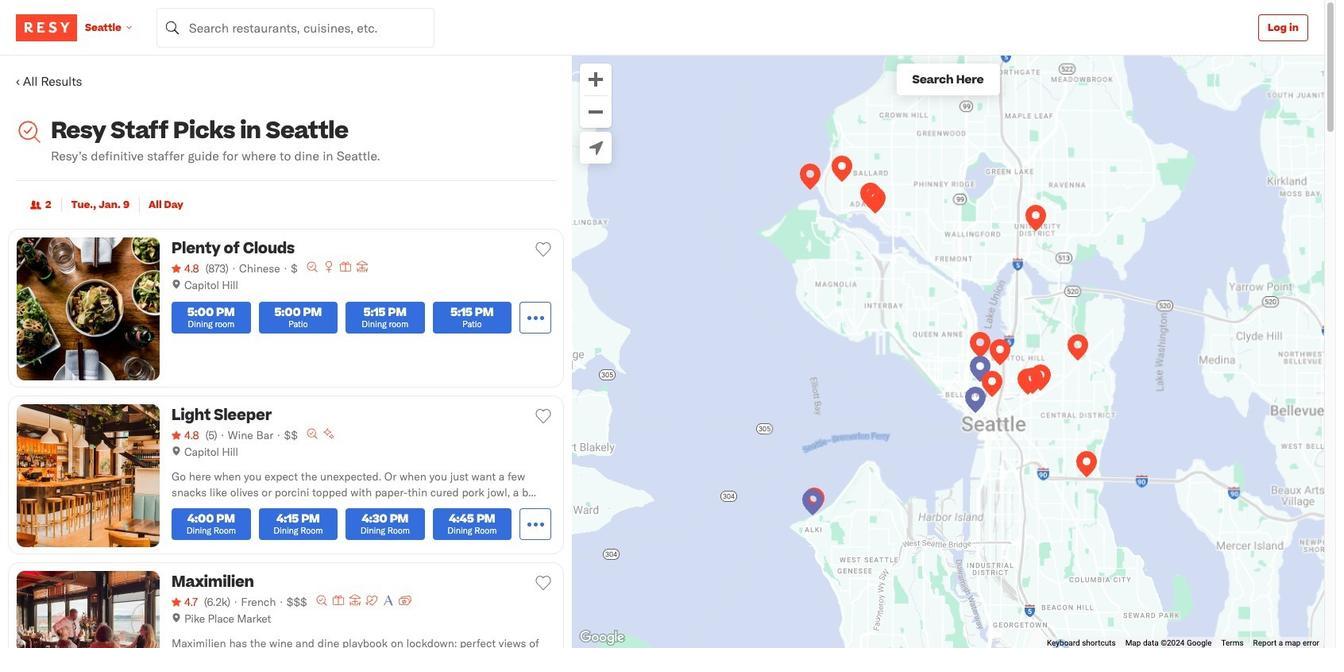 Task type: describe. For each thing, give the bounding box(es) containing it.
elysian brewing capitol hill image
[[1022, 368, 1043, 397]]

kamp social house image
[[1067, 334, 1088, 364]]

5 reviews element
[[205, 428, 217, 444]]

chan seattle image
[[981, 371, 1002, 400]]

Add Maximilien to favorites checkbox
[[531, 571, 555, 595]]

driftwood image
[[804, 488, 824, 517]]

la palmera family mexican restaurant - south lake union image
[[970, 332, 990, 361]]

noodle/bar image
[[989, 339, 1010, 369]]

map region
[[561, 0, 1336, 648]]

873 reviews element
[[205, 261, 229, 277]]

Add Light Sleeper to favorites checkbox
[[531, 404, 555, 428]]

4.8 out of 5 stars image for 5 reviews element
[[172, 428, 199, 444]]

iconiq image
[[1076, 451, 1097, 481]]

4.8 out of 5 stars image for 873 reviews element
[[172, 261, 199, 277]]



Task type: vqa. For each thing, say whether or not it's contained in the screenshot.
5 reviews element
yes



Task type: locate. For each thing, give the bounding box(es) containing it.
maximilien image
[[965, 387, 985, 416]]

light sleeper image
[[1017, 369, 1038, 398]]

2 4.8 out of 5 stars image from the top
[[172, 428, 199, 444]]

0 vertical spatial 4.8 out of 5 stars image
[[172, 261, 199, 277]]

skål beer hall image
[[860, 183, 881, 212]]

1 4.8 out of 5 stars image from the top
[[172, 261, 199, 277]]

google image
[[576, 628, 628, 648]]

4.8 out of 5 stars image left 5 reviews element
[[172, 428, 199, 444]]

4.7 out of 5 stars image
[[172, 594, 198, 610]]

Add Plenty of Clouds to favorites checkbox
[[531, 237, 555, 261]]

ray's café image
[[800, 164, 820, 193]]

the butcher's table image
[[970, 356, 990, 385]]

4.8 out of 5 stars image
[[172, 261, 199, 277], [172, 428, 199, 444]]

4.8 out of 5 stars image left 873 reviews element
[[172, 261, 199, 277]]

Search restaurants, cuisines, etc. text field
[[156, 8, 434, 47]]

1 vertical spatial 4.8 out of 5 stars image
[[172, 428, 199, 444]]

gracia image
[[865, 187, 885, 217]]

the mountaineering club image
[[1025, 205, 1046, 234]]

plenty of clouds image
[[1030, 365, 1051, 394]]

samara image
[[831, 156, 852, 185]]

(6.2k) reviews element
[[204, 594, 230, 610]]

il nido image
[[802, 489, 823, 519]]



